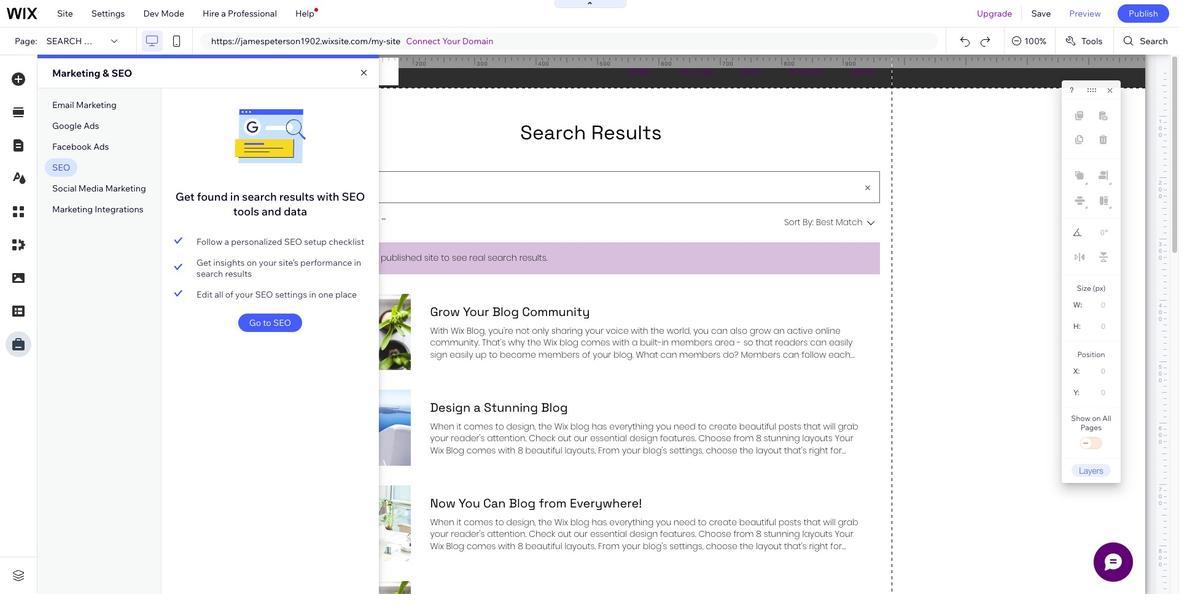 Task type: vqa. For each thing, say whether or not it's contained in the screenshot.
https://www.wix.com/mysite Connect Your Domain
no



Task type: describe. For each thing, give the bounding box(es) containing it.
marketing & seo
[[52, 67, 132, 79]]

tools
[[1081, 36, 1103, 47]]

size
[[1077, 284, 1091, 293]]

tools
[[233, 205, 259, 219]]

in for get insights on your site's performance in search results
[[354, 257, 361, 268]]

?
[[1070, 86, 1074, 95]]

seo right "&"
[[111, 67, 132, 79]]

get insights on your site's performance in search results
[[197, 257, 361, 279]]

to
[[263, 318, 271, 329]]

site
[[57, 8, 73, 19]]

follow a personalized seo setup checklist
[[197, 236, 364, 247]]

pages
[[1081, 423, 1102, 432]]

save button
[[1022, 0, 1060, 27]]

data
[[284, 205, 307, 219]]

search
[[46, 36, 82, 47]]

and
[[262, 205, 281, 219]]

get found in search results with seo tools and data
[[175, 190, 365, 219]]

500
[[600, 60, 611, 67]]

hire a professional
[[203, 8, 277, 19]]

marketing left "&"
[[52, 67, 100, 79]]

go to seo
[[249, 318, 291, 329]]

mode
[[161, 8, 184, 19]]

found
[[197, 190, 228, 204]]

checklist
[[329, 236, 364, 247]]

facebook ads
[[52, 141, 109, 152]]

hire
[[203, 8, 219, 19]]

tools button
[[1056, 28, 1114, 55]]

seo inside button
[[273, 318, 291, 329]]

settings
[[275, 289, 307, 300]]

300
[[477, 60, 488, 67]]

marketing down social
[[52, 204, 93, 215]]

a for professional
[[221, 8, 226, 19]]

seo inside get found in search results with seo tools and data
[[342, 190, 365, 204]]

400
[[538, 60, 549, 67]]

results inside get found in search results with seo tools and data
[[279, 190, 314, 204]]

marketing up integrations
[[105, 183, 146, 194]]

setup
[[304, 236, 327, 247]]

connect
[[406, 36, 440, 47]]

social media marketing
[[52, 183, 146, 194]]

help
[[295, 8, 314, 19]]

show
[[1071, 414, 1091, 423]]

100%
[[1025, 36, 1046, 47]]

save
[[1031, 8, 1051, 19]]

one
[[318, 289, 333, 300]]

ads for facebook ads
[[93, 141, 109, 152]]

seo left settings
[[255, 289, 273, 300]]

insights
[[213, 257, 245, 268]]

ads for google ads
[[84, 120, 99, 131]]

seo up site's
[[284, 236, 302, 247]]

h:
[[1074, 322, 1081, 331]]

professional
[[228, 8, 277, 19]]

w:
[[1074, 301, 1082, 310]]

google
[[52, 120, 82, 131]]

your
[[442, 36, 460, 47]]

results inside the get insights on your site's performance in search results
[[225, 268, 252, 279]]

all
[[1103, 414, 1111, 423]]

on inside the get insights on your site's performance in search results
[[247, 257, 257, 268]]

100% button
[[1005, 28, 1055, 55]]

get for get found in search results with seo tools and data
[[175, 190, 195, 204]]

search button
[[1114, 28, 1179, 55]]

facebook
[[52, 141, 92, 152]]

dev mode
[[143, 8, 184, 19]]



Task type: locate. For each thing, give the bounding box(es) containing it.
your for seo
[[235, 289, 253, 300]]

0 horizontal spatial search
[[197, 268, 223, 279]]

ads down email marketing
[[84, 120, 99, 131]]

layers button
[[1072, 464, 1111, 477]]

on left all
[[1092, 414, 1101, 423]]

integrations
[[95, 204, 143, 215]]

preview button
[[1060, 0, 1110, 27]]

1 horizontal spatial get
[[197, 257, 211, 268]]

social
[[52, 183, 77, 194]]

get inside get found in search results with seo tools and data
[[175, 190, 195, 204]]

1 horizontal spatial search
[[242, 190, 277, 204]]

publish button
[[1118, 4, 1169, 23]]

seo up social
[[52, 162, 70, 173]]

https://jamespeterson1902.wixsite.com/my-site connect your domain
[[211, 36, 493, 47]]

in up the "tools"
[[230, 190, 240, 204]]

search up edit
[[197, 268, 223, 279]]

settings
[[91, 8, 125, 19]]

results
[[279, 190, 314, 204], [225, 268, 252, 279]]

? button
[[1070, 86, 1074, 95]]

results
[[84, 36, 122, 47]]

in left one
[[309, 289, 316, 300]]

1 vertical spatial a
[[224, 236, 229, 247]]

search
[[242, 190, 277, 204], [197, 268, 223, 279]]

200
[[415, 60, 427, 67]]

results up data at the left top of the page
[[279, 190, 314, 204]]

1 horizontal spatial on
[[1092, 414, 1101, 423]]

1 vertical spatial on
[[1092, 414, 1101, 423]]

position
[[1077, 350, 1105, 359]]

your left site's
[[259, 257, 277, 268]]

upgrade
[[977, 8, 1012, 19]]

email marketing
[[52, 99, 117, 111]]

0 horizontal spatial your
[[235, 289, 253, 300]]

y:
[[1074, 389, 1080, 397]]

of
[[225, 289, 233, 300]]

2 horizontal spatial in
[[354, 257, 361, 268]]

0 vertical spatial on
[[247, 257, 257, 268]]

0 horizontal spatial in
[[230, 190, 240, 204]]

preview
[[1069, 8, 1101, 19]]

seo
[[111, 67, 132, 79], [52, 162, 70, 173], [342, 190, 365, 204], [284, 236, 302, 247], [255, 289, 273, 300], [273, 318, 291, 329]]

0 horizontal spatial results
[[225, 268, 252, 279]]

in for edit all of your seo settings in one place
[[309, 289, 316, 300]]

performance
[[300, 257, 352, 268]]

1 vertical spatial your
[[235, 289, 253, 300]]

search
[[1140, 36, 1168, 47]]

marketing integrations
[[52, 204, 143, 215]]

seo right to
[[273, 318, 291, 329]]

place
[[335, 289, 357, 300]]

with
[[317, 190, 339, 204]]

your for site's
[[259, 257, 277, 268]]

seo right with
[[342, 190, 365, 204]]

on down personalized
[[247, 257, 257, 268]]

your
[[259, 257, 277, 268], [235, 289, 253, 300]]

1 vertical spatial in
[[354, 257, 361, 268]]

1 vertical spatial results
[[225, 268, 252, 279]]

800
[[784, 60, 795, 67]]

go to seo button
[[238, 314, 302, 332]]

0 vertical spatial results
[[279, 190, 314, 204]]

1 vertical spatial search
[[197, 268, 223, 279]]

1 horizontal spatial in
[[309, 289, 316, 300]]

&
[[103, 67, 109, 79]]

0 vertical spatial your
[[259, 257, 277, 268]]

1 vertical spatial ads
[[93, 141, 109, 152]]

a right hire
[[221, 8, 226, 19]]

ads right facebook
[[93, 141, 109, 152]]

size (px)
[[1077, 284, 1106, 293]]

go
[[249, 318, 261, 329]]

0 vertical spatial get
[[175, 190, 195, 204]]

your inside the get insights on your site's performance in search results
[[259, 257, 277, 268]]

site
[[386, 36, 401, 47]]

1 horizontal spatial your
[[259, 257, 277, 268]]

publish
[[1129, 8, 1158, 19]]

get inside the get insights on your site's performance in search results
[[197, 257, 211, 268]]

°
[[1105, 228, 1108, 237]]

0 horizontal spatial get
[[175, 190, 195, 204]]

0 vertical spatial ads
[[84, 120, 99, 131]]

your right of
[[235, 289, 253, 300]]

get left found
[[175, 190, 195, 204]]

site's
[[279, 257, 298, 268]]

1 vertical spatial get
[[197, 257, 211, 268]]

get
[[175, 190, 195, 204], [197, 257, 211, 268]]

0 horizontal spatial on
[[247, 257, 257, 268]]

(px)
[[1093, 284, 1106, 293]]

1 horizontal spatial results
[[279, 190, 314, 204]]

a for personalized
[[224, 236, 229, 247]]

show on all pages
[[1071, 414, 1111, 432]]

in down checklist
[[354, 257, 361, 268]]

https://jamespeterson1902.wixsite.com/my-
[[211, 36, 386, 47]]

layers
[[1079, 466, 1104, 476]]

x:
[[1074, 367, 1080, 376]]

all
[[214, 289, 223, 300]]

a right follow
[[224, 236, 229, 247]]

in inside get found in search results with seo tools and data
[[230, 190, 240, 204]]

personalized
[[231, 236, 282, 247]]

dev
[[143, 8, 159, 19]]

900
[[845, 60, 856, 67]]

email
[[52, 99, 74, 111]]

on inside the "show on all pages"
[[1092, 414, 1101, 423]]

search up and at the top of page
[[242, 190, 277, 204]]

in
[[230, 190, 240, 204], [354, 257, 361, 268], [309, 289, 316, 300]]

ads
[[84, 120, 99, 131], [93, 141, 109, 152]]

switch
[[1079, 435, 1104, 453]]

0 vertical spatial in
[[230, 190, 240, 204]]

edit all of your seo settings in one place
[[197, 289, 357, 300]]

on
[[247, 257, 257, 268], [1092, 414, 1101, 423]]

get down follow
[[197, 257, 211, 268]]

2 vertical spatial in
[[309, 289, 316, 300]]

None text field
[[1088, 225, 1105, 241], [1086, 384, 1110, 401], [1088, 225, 1105, 241], [1086, 384, 1110, 401]]

domain
[[462, 36, 493, 47]]

in inside the get insights on your site's performance in search results
[[354, 257, 361, 268]]

search results
[[46, 36, 122, 47]]

search inside get found in search results with seo tools and data
[[242, 190, 277, 204]]

search inside the get insights on your site's performance in search results
[[197, 268, 223, 279]]

get for get insights on your site's performance in search results
[[197, 257, 211, 268]]

a
[[221, 8, 226, 19], [224, 236, 229, 247]]

google ads
[[52, 120, 99, 131]]

0 vertical spatial search
[[242, 190, 277, 204]]

follow
[[197, 236, 222, 247]]

700
[[723, 60, 734, 67]]

media
[[79, 183, 103, 194]]

0 vertical spatial a
[[221, 8, 226, 19]]

None text field
[[1087, 297, 1110, 313], [1087, 318, 1110, 335], [1086, 363, 1110, 380], [1087, 297, 1110, 313], [1087, 318, 1110, 335], [1086, 363, 1110, 380]]

marketing
[[52, 67, 100, 79], [76, 99, 117, 111], [105, 183, 146, 194], [52, 204, 93, 215]]

600
[[661, 60, 672, 67]]

edit
[[197, 289, 213, 300]]

marketing up google ads
[[76, 99, 117, 111]]

results up of
[[225, 268, 252, 279]]



